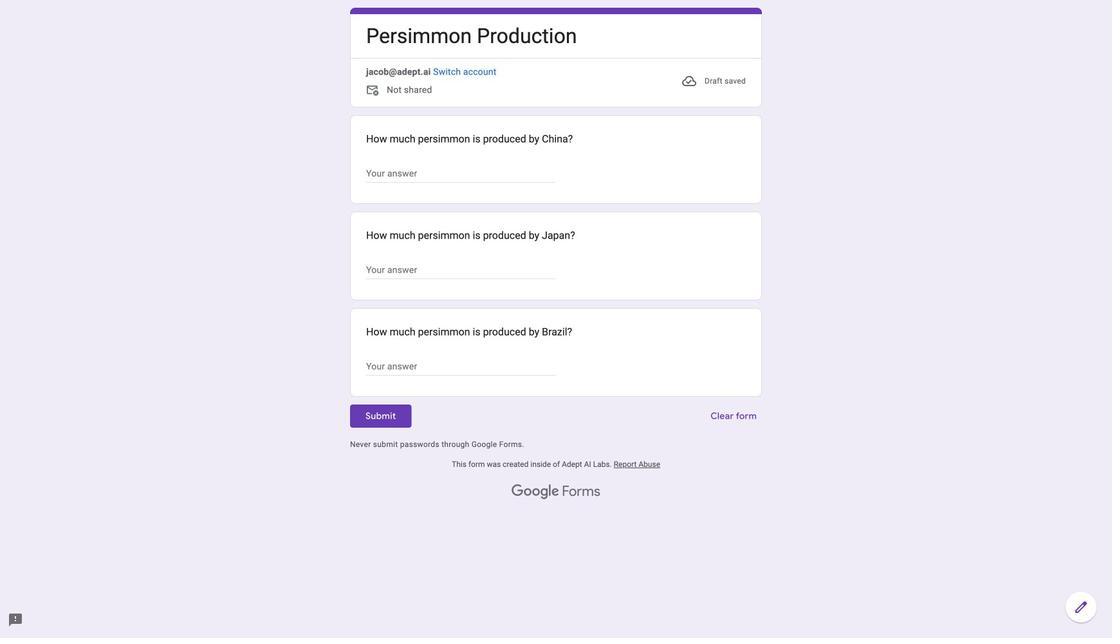 Task type: locate. For each thing, give the bounding box(es) containing it.
google image
[[512, 485, 560, 500]]

list
[[350, 115, 762, 397]]

None text field
[[366, 166, 556, 182]]

None text field
[[366, 263, 556, 278], [366, 359, 556, 375], [366, 263, 556, 278], [366, 359, 556, 375]]

status
[[682, 66, 746, 97]]

report a problem to google image
[[8, 613, 23, 628]]

heading
[[366, 23, 577, 50]]

your email and google account are not part of your response image
[[366, 84, 387, 99], [366, 84, 382, 99]]



Task type: vqa. For each thing, say whether or not it's contained in the screenshot.
the Rename r element
no



